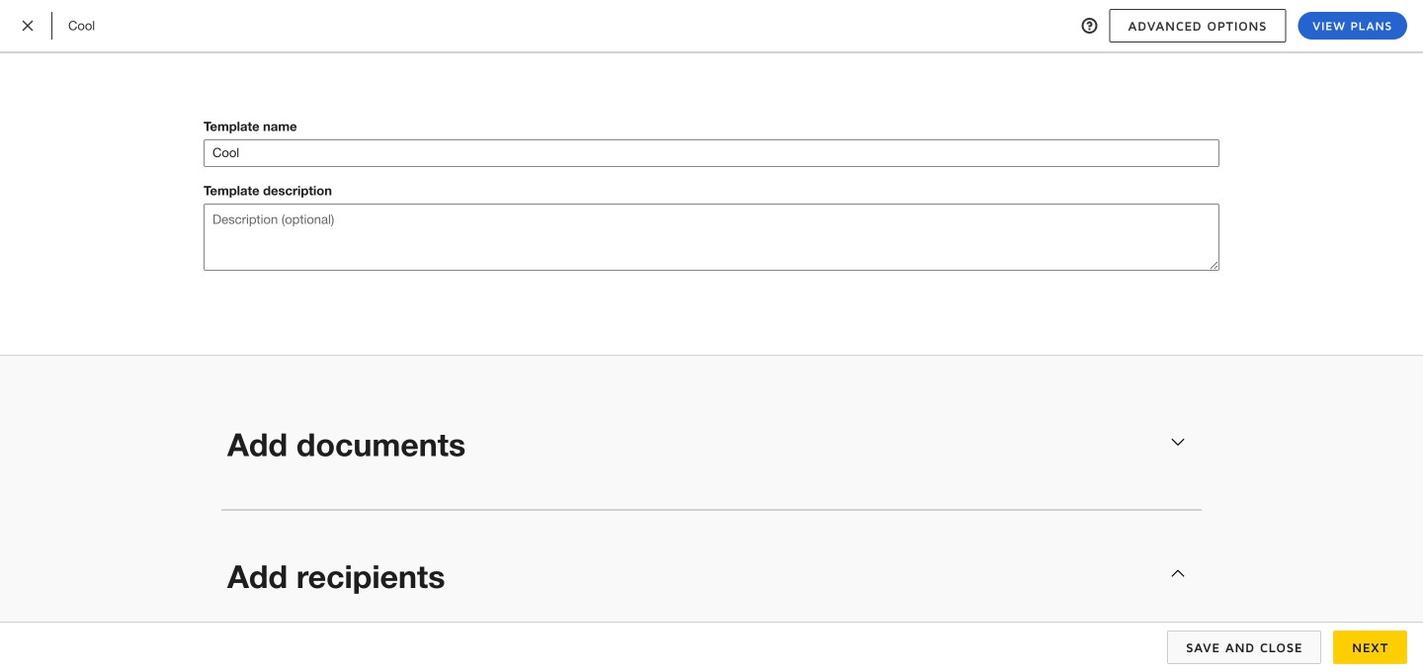 Task type: locate. For each thing, give the bounding box(es) containing it.
Template name text field
[[205, 140, 1219, 166]]



Task type: vqa. For each thing, say whether or not it's contained in the screenshot.
Description (optional) text box
yes



Task type: describe. For each thing, give the bounding box(es) containing it.
Description (optional) text field
[[204, 204, 1219, 271]]



